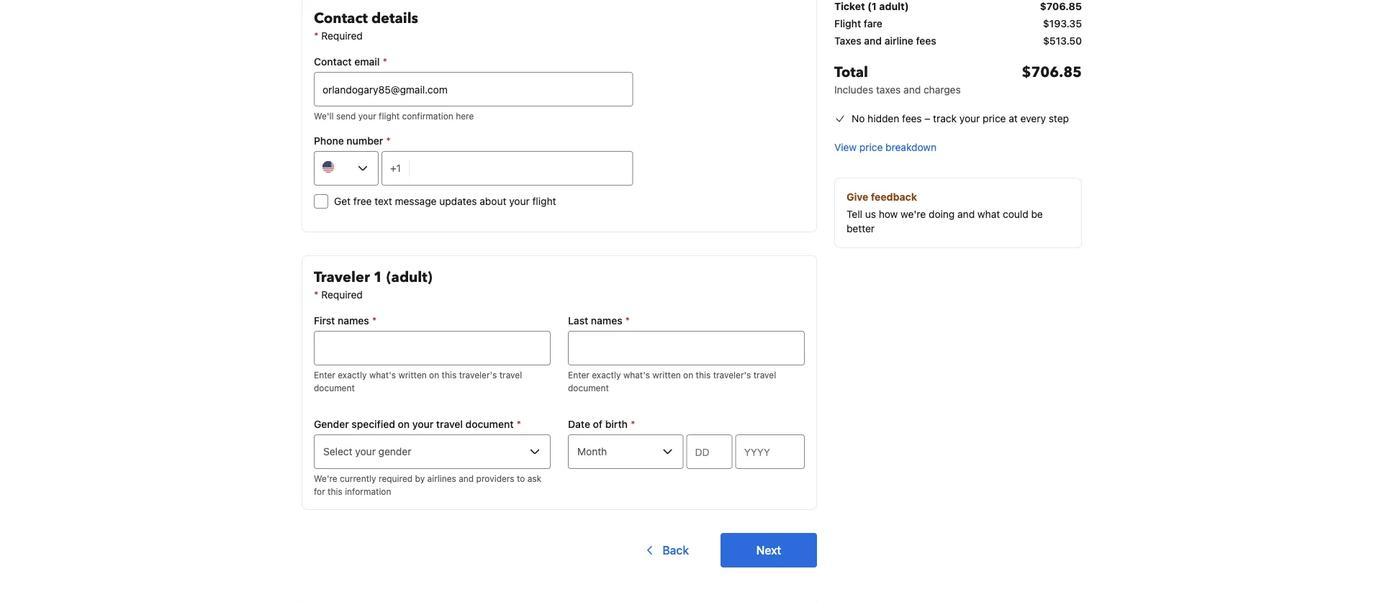 Task type: vqa. For each thing, say whether or not it's contained in the screenshot.
extras
no



Task type: locate. For each thing, give the bounding box(es) containing it.
2 what's from the left
[[623, 370, 650, 380]]

gender specified on your travel document *
[[314, 419, 521, 431]]

1
[[373, 268, 383, 288]]

gender
[[314, 419, 349, 431]]

contact up contact email *
[[314, 9, 368, 28]]

0 vertical spatial flight
[[379, 111, 400, 121]]

traveler's for last names *
[[713, 370, 751, 380]]

1 horizontal spatial enter exactly what's written on this traveler's travel document
[[568, 370, 776, 393]]

0 horizontal spatial document
[[314, 383, 355, 393]]

0 horizontal spatial names
[[338, 315, 369, 327]]

flight up 'number'
[[379, 111, 400, 121]]

names right last
[[591, 315, 622, 327]]

email
[[354, 56, 380, 68]]

+1
[[390, 162, 401, 174]]

taxes and airline fees
[[834, 35, 936, 47]]

$193.35
[[1043, 18, 1082, 30]]

1 vertical spatial price
[[860, 141, 883, 153]]

2 required from the top
[[321, 289, 363, 301]]

how
[[879, 208, 898, 220]]

and right airlines
[[459, 474, 474, 484]]

$706.85 cell up step
[[1022, 63, 1082, 97]]

$706.85 down $513.50 cell
[[1022, 63, 1082, 82]]

1 horizontal spatial price
[[983, 113, 1006, 125]]

* right last
[[625, 315, 630, 327]]

ticket (1 adult)
[[834, 0, 909, 12]]

give feedback tell us how we're doing and what could be better
[[847, 191, 1043, 235]]

contact left email
[[314, 56, 352, 68]]

(1
[[868, 0, 877, 12]]

fees right the airline on the right of the page
[[916, 35, 936, 47]]

3 row from the top
[[834, 34, 1082, 51]]

0 horizontal spatial enter
[[314, 370, 335, 380]]

phone
[[314, 135, 344, 147]]

enter
[[314, 370, 335, 380], [568, 370, 589, 380]]

traveler 1 (adult) required
[[314, 268, 432, 301]]

providers
[[476, 474, 514, 484]]

flight fare cell
[[834, 17, 882, 31]]

1 horizontal spatial travel
[[499, 370, 522, 380]]

contact inside the contact details required
[[314, 9, 368, 28]]

4 row from the top
[[834, 51, 1082, 103]]

2 exactly from the left
[[592, 370, 621, 380]]

1 names from the left
[[338, 315, 369, 327]]

we'll send your flight confirmation here alert
[[314, 109, 633, 122]]

document up gender
[[314, 383, 355, 393]]

$706.85
[[1040, 0, 1082, 12], [1022, 63, 1082, 82]]

what's
[[369, 370, 396, 380], [623, 370, 650, 380]]

exactly up gender
[[338, 370, 367, 380]]

$513.50 cell
[[1043, 34, 1082, 48]]

includes
[[834, 84, 873, 96]]

names right first on the left bottom
[[338, 315, 369, 327]]

names
[[338, 315, 369, 327], [591, 315, 622, 327]]

document up date
[[568, 383, 609, 393]]

0 horizontal spatial flight
[[379, 111, 400, 121]]

1 vertical spatial $706.85
[[1022, 63, 1082, 82]]

None email field
[[314, 72, 633, 107]]

$706.85 cell up $193.35
[[1040, 0, 1082, 14]]

flight
[[379, 111, 400, 121], [532, 195, 556, 207]]

2 row from the top
[[834, 17, 1082, 34]]

travel for last names *
[[754, 370, 776, 380]]

1 required from the top
[[321, 30, 363, 42]]

0 vertical spatial contact
[[314, 9, 368, 28]]

view price breakdown element
[[834, 140, 937, 155]]

and right taxes
[[904, 84, 921, 96]]

this
[[442, 370, 457, 380], [696, 370, 711, 380], [328, 487, 343, 497]]

first names *
[[314, 315, 377, 327]]

$193.35 cell
[[1043, 17, 1082, 31]]

2 names from the left
[[591, 315, 622, 327]]

price left at
[[983, 113, 1006, 125]]

breakdown
[[886, 141, 937, 153]]

exactly
[[338, 370, 367, 380], [592, 370, 621, 380]]

row containing taxes and airline fees
[[834, 34, 1082, 51]]

at
[[1009, 113, 1018, 125]]

fees left –
[[902, 113, 922, 125]]

what's up specified
[[369, 370, 396, 380]]

0 vertical spatial price
[[983, 113, 1006, 125]]

better
[[847, 223, 875, 235]]

enter exactly what's written on this traveler's travel document alert for last names *
[[568, 369, 805, 395]]

send
[[336, 111, 356, 121]]

1 horizontal spatial document
[[466, 419, 514, 431]]

traveler's
[[459, 370, 497, 380], [713, 370, 751, 380]]

0 horizontal spatial this
[[328, 487, 343, 497]]

flight inside alert
[[379, 111, 400, 121]]

0 horizontal spatial written
[[398, 370, 427, 380]]

travel for first names *
[[499, 370, 522, 380]]

0 horizontal spatial enter exactly what's written on this traveler's travel document alert
[[314, 369, 551, 395]]

1 horizontal spatial traveler's
[[713, 370, 751, 380]]

could
[[1003, 208, 1029, 220]]

2 horizontal spatial document
[[568, 383, 609, 393]]

and left what on the top of page
[[958, 208, 975, 220]]

1 exactly from the left
[[338, 370, 367, 380]]

enter exactly what's written on this traveler's travel document alert for first names *
[[314, 369, 551, 395]]

0 vertical spatial fees
[[916, 35, 936, 47]]

on
[[429, 370, 439, 380], [683, 370, 693, 380], [398, 419, 410, 431]]

1 horizontal spatial enter exactly what's written on this traveler's travel document alert
[[568, 369, 805, 395]]

enter exactly what's written on this traveler's travel document
[[314, 370, 522, 393], [568, 370, 776, 393]]

contact email *
[[314, 56, 387, 68]]

0 vertical spatial $706.85
[[1040, 0, 1082, 12]]

1 horizontal spatial written
[[653, 370, 681, 380]]

* right email
[[383, 56, 387, 68]]

1 enter exactly what's written on this traveler's travel document from the left
[[314, 370, 522, 393]]

total
[[834, 63, 868, 82]]

price right view
[[860, 141, 883, 153]]

confirmation
[[402, 111, 453, 121]]

written for first names *
[[398, 370, 427, 380]]

currently
[[340, 474, 376, 484]]

enter exactly what's written on this traveler's travel document alert
[[314, 369, 551, 395], [568, 369, 805, 395]]

table
[[834, 0, 1082, 103]]

enter up date
[[568, 370, 589, 380]]

ask
[[527, 474, 541, 484]]

2 written from the left
[[653, 370, 681, 380]]

row containing flight fare
[[834, 17, 1082, 34]]

adult)
[[879, 0, 909, 12]]

taxes and airline fees cell
[[834, 34, 936, 48]]

required down traveler on the top of page
[[321, 289, 363, 301]]

travel
[[499, 370, 522, 380], [754, 370, 776, 380], [436, 419, 463, 431]]

1 what's from the left
[[369, 370, 396, 380]]

2 horizontal spatial on
[[683, 370, 693, 380]]

1 enter from the left
[[314, 370, 335, 380]]

total includes taxes and charges
[[834, 63, 961, 96]]

2 horizontal spatial travel
[[754, 370, 776, 380]]

fees
[[916, 35, 936, 47], [902, 113, 922, 125]]

enter exactly what's written on this traveler's travel document up birth
[[568, 370, 776, 393]]

2 horizontal spatial this
[[696, 370, 711, 380]]

* down traveler 1 (adult) required at the left top of the page
[[372, 315, 377, 327]]

0 horizontal spatial enter exactly what's written on this traveler's travel document
[[314, 370, 522, 393]]

every
[[1021, 113, 1046, 125]]

fees inside "cell"
[[916, 35, 936, 47]]

2 enter from the left
[[568, 370, 589, 380]]

1 traveler's from the left
[[459, 370, 497, 380]]

enter exactly what's written on this traveler's travel document up 'gender specified on your travel document *'
[[314, 370, 522, 393]]

taxes
[[834, 35, 862, 47]]

and down fare
[[864, 35, 882, 47]]

–
[[925, 113, 930, 125]]

your right the send
[[358, 111, 376, 121]]

0 horizontal spatial exactly
[[338, 370, 367, 380]]

$706.85 cell for ticket (1 adult) cell
[[1040, 0, 1082, 14]]

row
[[834, 0, 1082, 17], [834, 17, 1082, 34], [834, 34, 1082, 51], [834, 51, 1082, 103]]

updates
[[439, 195, 477, 207]]

$706.85 cell
[[1040, 0, 1082, 14], [1022, 63, 1082, 97]]

to
[[517, 474, 525, 484]]

1 horizontal spatial exactly
[[592, 370, 621, 380]]

document up providers
[[466, 419, 514, 431]]

1 horizontal spatial this
[[442, 370, 457, 380]]

ticket (1 adult) cell
[[834, 0, 909, 14]]

1 horizontal spatial enter
[[568, 370, 589, 380]]

None field
[[314, 331, 551, 366], [568, 331, 805, 366], [314, 331, 551, 366], [568, 331, 805, 366]]

names for first names
[[338, 315, 369, 327]]

2 contact from the top
[[314, 56, 352, 68]]

and inside taxes and airline fees "cell"
[[864, 35, 882, 47]]

0 horizontal spatial traveler's
[[459, 370, 497, 380]]

* for last names *
[[625, 315, 630, 327]]

1 vertical spatial $706.85 cell
[[1022, 63, 1082, 97]]

exactly up date of birth *
[[592, 370, 621, 380]]

2 enter exactly what's written on this traveler's travel document alert from the left
[[568, 369, 805, 395]]

get
[[334, 195, 351, 207]]

your right track
[[959, 113, 980, 125]]

we're
[[901, 208, 926, 220]]

1 enter exactly what's written on this traveler's travel document alert from the left
[[314, 369, 551, 395]]

enter up gender
[[314, 370, 335, 380]]

your right specified
[[412, 419, 434, 431]]

we're
[[314, 474, 337, 484]]

2 enter exactly what's written on this traveler's travel document from the left
[[568, 370, 776, 393]]

0 vertical spatial required
[[321, 30, 363, 42]]

names for last names
[[591, 315, 622, 327]]

and inside we're currently required by airlines and providers to ask for this information
[[459, 474, 474, 484]]

required
[[321, 30, 363, 42], [321, 289, 363, 301]]

2 traveler's from the left
[[713, 370, 751, 380]]

0 vertical spatial $706.85 cell
[[1040, 0, 1082, 14]]

0 horizontal spatial what's
[[369, 370, 396, 380]]

$706.85 for $706.85 cell for ticket (1 adult) cell
[[1040, 0, 1082, 12]]

us
[[865, 208, 876, 220]]

flight down phone number phone field
[[532, 195, 556, 207]]

* for contact email *
[[383, 56, 387, 68]]

1 horizontal spatial on
[[429, 370, 439, 380]]

document
[[314, 383, 355, 393], [568, 383, 609, 393], [466, 419, 514, 431]]

1 horizontal spatial what's
[[623, 370, 650, 380]]

Enter your birth year using four digits telephone field
[[736, 435, 805, 469]]

1 horizontal spatial names
[[591, 315, 622, 327]]

* right 'number'
[[386, 135, 391, 147]]

enter exactly what's written on this traveler's travel document for last names *
[[568, 370, 776, 393]]

1 vertical spatial required
[[321, 289, 363, 301]]

1 row from the top
[[834, 0, 1082, 17]]

track
[[933, 113, 957, 125]]

1 written from the left
[[398, 370, 427, 380]]

your inside alert
[[358, 111, 376, 121]]

flight fare
[[834, 18, 882, 30]]

1 vertical spatial flight
[[532, 195, 556, 207]]

information
[[345, 487, 391, 497]]

ticket
[[834, 0, 865, 12]]

1 contact from the top
[[314, 9, 368, 28]]

text
[[375, 195, 392, 207]]

written
[[398, 370, 427, 380], [653, 370, 681, 380]]

required up contact email *
[[321, 30, 363, 42]]

what's up birth
[[623, 370, 650, 380]]

1 vertical spatial contact
[[314, 56, 352, 68]]

taxes
[[876, 84, 901, 96]]

written for last names *
[[653, 370, 681, 380]]

feedback
[[871, 191, 917, 203]]

$706.85 up $193.35
[[1040, 0, 1082, 12]]

document for first
[[314, 383, 355, 393]]



Task type: describe. For each thing, give the bounding box(es) containing it.
(adult)
[[386, 268, 432, 288]]

no hidden fees – track your price at every step
[[852, 113, 1069, 125]]

required inside the contact details required
[[321, 30, 363, 42]]

specified
[[352, 419, 395, 431]]

on for first names *
[[429, 370, 439, 380]]

$513.50
[[1043, 35, 1082, 47]]

doing
[[929, 208, 955, 220]]

what's for last names *
[[623, 370, 650, 380]]

first
[[314, 315, 335, 327]]

Enter your birth date using two digits telephone field
[[686, 435, 733, 469]]

we're currently required by airlines and providers to ask for this information
[[314, 474, 541, 497]]

* right birth
[[631, 419, 635, 431]]

next button
[[721, 533, 817, 568]]

this for last names *
[[696, 370, 711, 380]]

of
[[593, 419, 603, 431]]

we're currently required by airlines and providers to ask for this information alert
[[314, 472, 551, 498]]

about
[[480, 195, 506, 207]]

$706.85 cell for total cell
[[1022, 63, 1082, 97]]

date
[[568, 419, 590, 431]]

last
[[568, 315, 588, 327]]

date of birth *
[[568, 419, 635, 431]]

what's for first names *
[[369, 370, 396, 380]]

document for last
[[568, 383, 609, 393]]

we'll
[[314, 111, 334, 121]]

message
[[395, 195, 437, 207]]

and inside total includes taxes and charges
[[904, 84, 921, 96]]

Phone number telephone field
[[410, 151, 633, 186]]

tell
[[847, 208, 862, 220]]

contact for contact email
[[314, 56, 352, 68]]

required
[[379, 474, 413, 484]]

we'll send your flight confirmation here
[[314, 111, 474, 121]]

* up to
[[517, 419, 521, 431]]

1 horizontal spatial flight
[[532, 195, 556, 207]]

next
[[756, 544, 781, 558]]

enter for last
[[568, 370, 589, 380]]

$706.85 for $706.85 cell for total cell
[[1022, 63, 1082, 82]]

here
[[456, 111, 474, 121]]

hidden
[[868, 113, 899, 125]]

back
[[663, 544, 689, 558]]

required inside traveler 1 (adult) required
[[321, 289, 363, 301]]

traveler's for first names *
[[459, 370, 497, 380]]

exactly for last names
[[592, 370, 621, 380]]

1 vertical spatial fees
[[902, 113, 922, 125]]

number
[[347, 135, 383, 147]]

charges
[[924, 84, 961, 96]]

0 horizontal spatial price
[[860, 141, 883, 153]]

what
[[978, 208, 1000, 220]]

airlines
[[427, 474, 456, 484]]

contact details required
[[314, 9, 418, 42]]

for
[[314, 487, 325, 497]]

0 horizontal spatial on
[[398, 419, 410, 431]]

exactly for first names
[[338, 370, 367, 380]]

step
[[1049, 113, 1069, 125]]

on for last names *
[[683, 370, 693, 380]]

traveler
[[314, 268, 370, 288]]

your right the about
[[509, 195, 530, 207]]

fare
[[864, 18, 882, 30]]

flight
[[834, 18, 861, 30]]

enter exactly what's written on this traveler's travel document for first names *
[[314, 370, 522, 393]]

* for phone number *
[[386, 135, 391, 147]]

view
[[834, 141, 857, 153]]

contact for contact details
[[314, 9, 368, 28]]

give
[[847, 191, 868, 203]]

by
[[415, 474, 425, 484]]

* for first names *
[[372, 315, 377, 327]]

last names *
[[568, 315, 630, 327]]

this for first names *
[[442, 370, 457, 380]]

row containing total
[[834, 51, 1082, 103]]

birth
[[605, 419, 628, 431]]

and inside the give feedback tell us how we're doing and what could be better
[[958, 208, 975, 220]]

free
[[353, 195, 372, 207]]

this inside we're currently required by airlines and providers to ask for this information
[[328, 487, 343, 497]]

enter for first
[[314, 370, 335, 380]]

view price breakdown
[[834, 141, 937, 153]]

row containing ticket (1 adult)
[[834, 0, 1082, 17]]

back button
[[634, 533, 698, 568]]

phone number *
[[314, 135, 391, 147]]

get free text message updates about your flight
[[334, 195, 556, 207]]

be
[[1031, 208, 1043, 220]]

view price breakdown link
[[834, 140, 937, 155]]

details
[[371, 9, 418, 28]]

airline
[[885, 35, 913, 47]]

0 horizontal spatial travel
[[436, 419, 463, 431]]

total cell
[[834, 63, 961, 97]]

table containing total
[[834, 0, 1082, 103]]

no
[[852, 113, 865, 125]]



